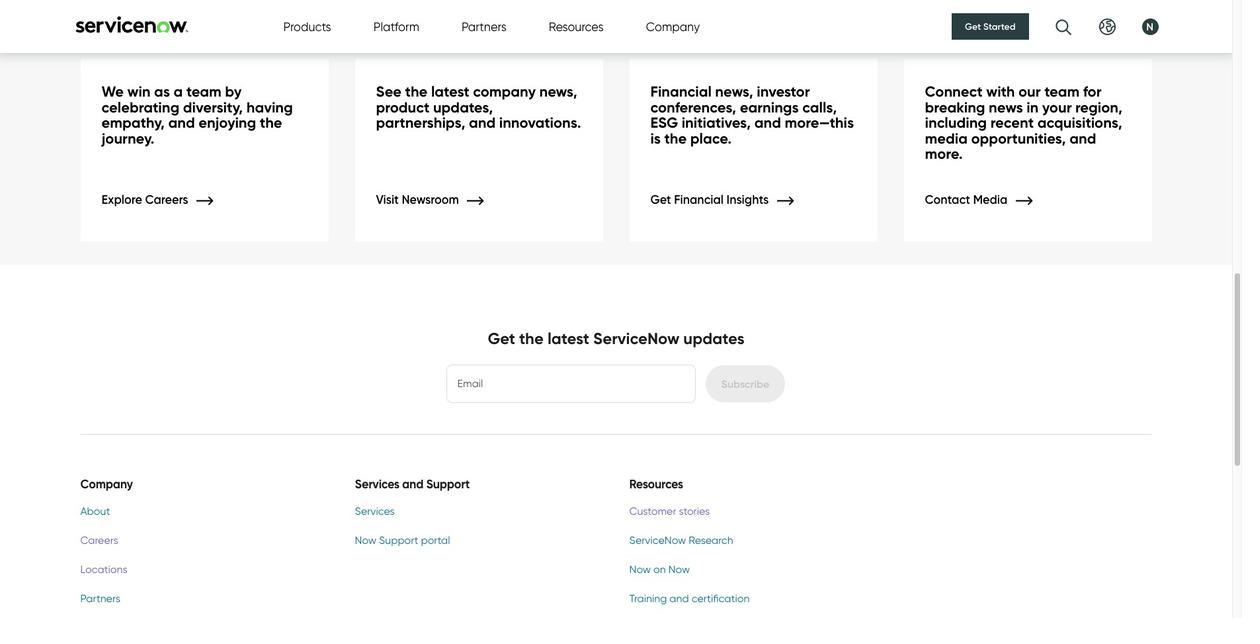 Task type: locate. For each thing, give the bounding box(es) containing it.
resources button
[[549, 18, 604, 35]]

conferences,
[[651, 98, 737, 116]]

0 horizontal spatial now
[[355, 534, 377, 547]]

get the latest servicenow updates
[[488, 329, 745, 348]]

region,
[[1076, 98, 1123, 116]]

customer
[[630, 505, 677, 518]]

0 vertical spatial company
[[646, 20, 700, 33]]

by
[[225, 83, 242, 101]]

financial left the insights
[[675, 193, 724, 207]]

explore careers link
[[102, 193, 233, 207]]

services
[[355, 476, 400, 491], [355, 505, 395, 518]]

0 vertical spatial resources
[[549, 20, 604, 33]]

team inside "connect with our team for breaking news in your region, including recent acquisitions, media opportunities, and more."
[[1045, 83, 1080, 101]]

support up services link
[[427, 476, 470, 491]]

careers
[[145, 193, 188, 207], [80, 534, 118, 547]]

1 vertical spatial resources
[[630, 476, 684, 491]]

get started link
[[952, 13, 1030, 40]]

servicenow inside servicenow research link
[[630, 534, 687, 547]]

team right a on the left of the page
[[186, 83, 222, 101]]

recent
[[991, 114, 1035, 132]]

0 vertical spatial financial
[[651, 83, 712, 101]]

0 vertical spatial support
[[427, 476, 470, 491]]

news, up the initiatives,
[[716, 83, 754, 101]]

financial
[[651, 83, 712, 101], [675, 193, 724, 207]]

0 vertical spatial get
[[966, 21, 982, 32]]

calls,
[[803, 98, 838, 116]]

the right is
[[665, 129, 687, 147]]

team left for
[[1045, 83, 1080, 101]]

2 services from the top
[[355, 505, 395, 518]]

support
[[427, 476, 470, 491], [379, 534, 419, 547]]

1 horizontal spatial careers
[[145, 193, 188, 207]]

1 team from the left
[[186, 83, 222, 101]]

the right see
[[405, 83, 428, 101]]

research
[[689, 534, 734, 547]]

insights
[[727, 193, 769, 207]]

the right enjoying
[[260, 114, 282, 132]]

and
[[168, 114, 195, 132], [469, 114, 496, 132], [755, 114, 782, 132], [1070, 129, 1097, 147], [402, 476, 424, 491], [670, 593, 689, 605]]

partners link
[[80, 591, 323, 607]]

updates
[[684, 329, 745, 348]]

and right training
[[670, 593, 689, 605]]

started
[[984, 21, 1016, 32]]

1 vertical spatial latest
[[548, 329, 590, 348]]

updates,
[[433, 98, 493, 116]]

the
[[405, 83, 428, 101], [260, 114, 282, 132], [665, 129, 687, 147], [520, 329, 544, 348]]

latest up the email text box
[[548, 329, 590, 348]]

latest inside see the latest company news, product updates, partnerships, and innovations.
[[431, 83, 470, 101]]

1 vertical spatial services
[[355, 505, 395, 518]]

0 horizontal spatial get
[[488, 329, 516, 348]]

place.
[[691, 129, 732, 147]]

careers right explore
[[145, 193, 188, 207]]

1 vertical spatial get
[[651, 193, 672, 207]]

products
[[284, 20, 331, 33]]

0 vertical spatial partners
[[462, 20, 507, 33]]

esg
[[651, 114, 678, 132]]

2 team from the left
[[1045, 83, 1080, 101]]

2 horizontal spatial now
[[669, 563, 690, 576]]

1 horizontal spatial news,
[[716, 83, 754, 101]]

financial inside financial news, investor conferences, earnings calls, esg initiatives, and more—this is the place.
[[651, 83, 712, 101]]

0 horizontal spatial team
[[186, 83, 222, 101]]

subscribe button
[[706, 365, 786, 402]]

the up the email text box
[[520, 329, 544, 348]]

company
[[473, 83, 536, 101]]

partners for partners link
[[80, 593, 120, 605]]

and inside "connect with our team for breaking news in your region, including recent acquisitions, media opportunities, and more."
[[1070, 129, 1097, 147]]

training and certification link
[[630, 591, 873, 607]]

select your country image
[[1100, 18, 1116, 35]]

for
[[1084, 83, 1102, 101]]

media
[[926, 129, 968, 147]]

careers link
[[80, 533, 323, 549]]

the inside financial news, investor conferences, earnings calls, esg initiatives, and more—this is the place.
[[665, 129, 687, 147]]

partners button
[[462, 18, 507, 35]]

resources
[[549, 20, 604, 33], [630, 476, 684, 491]]

0 horizontal spatial news,
[[540, 83, 578, 101]]

2 horizontal spatial get
[[966, 21, 982, 32]]

as
[[154, 83, 170, 101]]

team
[[186, 83, 222, 101], [1045, 83, 1080, 101]]

get for get started
[[966, 21, 982, 32]]

careers down about
[[80, 534, 118, 547]]

1 services from the top
[[355, 476, 400, 491]]

contact media
[[926, 193, 1011, 207]]

1 vertical spatial partners
[[80, 593, 120, 605]]

including
[[926, 114, 988, 132]]

and down a on the left of the page
[[168, 114, 195, 132]]

more.
[[926, 145, 963, 163]]

latest for servicenow
[[548, 329, 590, 348]]

we win as a team by celebrating diversity, having empathy, and enjoying the journey.
[[102, 83, 293, 147]]

and inside financial news, investor conferences, earnings calls, esg initiatives, and more—this is the place.
[[755, 114, 782, 132]]

2 vertical spatial get
[[488, 329, 516, 348]]

visit
[[376, 193, 399, 207]]

2 news, from the left
[[716, 83, 754, 101]]

financial up esg
[[651, 83, 712, 101]]

news, inside see the latest company news, product updates, partnerships, and innovations.
[[540, 83, 578, 101]]

news, up 'innovations.'
[[540, 83, 578, 101]]

1 vertical spatial company
[[80, 476, 133, 491]]

servicenow image
[[74, 16, 190, 33]]

0 vertical spatial latest
[[431, 83, 470, 101]]

support left portal
[[379, 534, 419, 547]]

1 horizontal spatial team
[[1045, 83, 1080, 101]]

with
[[987, 83, 1016, 101]]

0 vertical spatial services
[[355, 476, 400, 491]]

connect
[[926, 83, 983, 101]]

get
[[966, 21, 982, 32], [651, 193, 672, 207], [488, 329, 516, 348]]

news,
[[540, 83, 578, 101], [716, 83, 754, 101]]

visit newsroom
[[376, 193, 462, 207]]

1 horizontal spatial latest
[[548, 329, 590, 348]]

company
[[646, 20, 700, 33], [80, 476, 133, 491]]

and down company
[[469, 114, 496, 132]]

and down investor
[[755, 114, 782, 132]]

about link
[[80, 504, 323, 520]]

locations
[[80, 563, 128, 576]]

1 horizontal spatial now
[[630, 563, 651, 576]]

partnerships,
[[376, 114, 466, 132]]

on
[[654, 563, 666, 576]]

0 horizontal spatial company
[[80, 476, 133, 491]]

0 vertical spatial careers
[[145, 193, 188, 207]]

1 horizontal spatial company
[[646, 20, 700, 33]]

1 horizontal spatial support
[[427, 476, 470, 491]]

now
[[355, 534, 377, 547], [630, 563, 651, 576], [669, 563, 690, 576]]

we
[[102, 83, 124, 101]]

and down region,
[[1070, 129, 1097, 147]]

latest up partnerships,
[[431, 83, 470, 101]]

team inside we win as a team by celebrating diversity, having empathy, and enjoying the journey.
[[186, 83, 222, 101]]

enjoying
[[199, 114, 256, 132]]

0 horizontal spatial latest
[[431, 83, 470, 101]]

0 horizontal spatial partners
[[80, 593, 120, 605]]

breaking
[[926, 98, 986, 116]]

now for now on now
[[630, 563, 651, 576]]

1 news, from the left
[[540, 83, 578, 101]]

servicenow
[[594, 329, 680, 348], [630, 534, 687, 547]]

get financial insights
[[651, 193, 772, 207]]

1 vertical spatial servicenow
[[630, 534, 687, 547]]

platform
[[374, 20, 420, 33]]

1 horizontal spatial get
[[651, 193, 672, 207]]

1 vertical spatial support
[[379, 534, 419, 547]]

get financial insights link
[[651, 193, 814, 207]]

1 vertical spatial careers
[[80, 534, 118, 547]]

1 horizontal spatial partners
[[462, 20, 507, 33]]

a
[[174, 83, 183, 101]]



Task type: describe. For each thing, give the bounding box(es) containing it.
get for get financial insights
[[651, 193, 672, 207]]

0 horizontal spatial careers
[[80, 534, 118, 547]]

latest for company
[[431, 83, 470, 101]]

platform button
[[374, 18, 420, 35]]

and inside training and certification link
[[670, 593, 689, 605]]

news, inside financial news, investor conferences, earnings calls, esg initiatives, and more—this is the place.
[[716, 83, 754, 101]]

earnings
[[740, 98, 799, 116]]

1 horizontal spatial resources
[[630, 476, 684, 491]]

initiatives,
[[682, 114, 751, 132]]

and inside see the latest company news, product updates, partnerships, and innovations.
[[469, 114, 496, 132]]

win
[[127, 83, 151, 101]]

newsroom
[[402, 193, 459, 207]]

media
[[974, 193, 1008, 207]]

certification
[[692, 593, 750, 605]]

having
[[247, 98, 293, 116]]

customer stories
[[630, 505, 710, 518]]

explore careers
[[102, 193, 191, 207]]

Email text field
[[447, 365, 695, 402]]

explore
[[102, 193, 142, 207]]

more—this
[[785, 114, 855, 132]]

training and certification
[[630, 593, 750, 605]]

contact
[[926, 193, 971, 207]]

is
[[651, 129, 661, 147]]

our
[[1019, 83, 1042, 101]]

customer stories link
[[630, 504, 873, 520]]

0 horizontal spatial support
[[379, 534, 419, 547]]

news
[[990, 98, 1024, 116]]

now support portal link
[[355, 533, 598, 549]]

services and support
[[355, 476, 470, 491]]

get for get the latest servicenow updates
[[488, 329, 516, 348]]

servicenow research
[[630, 534, 734, 547]]

services link
[[355, 504, 598, 520]]

connect with our team for breaking news in your region, including recent acquisitions, media opportunities, and more.
[[926, 83, 1123, 163]]

acquisitions,
[[1038, 114, 1123, 132]]

about
[[80, 505, 110, 518]]

opportunities,
[[972, 129, 1067, 147]]

services for services
[[355, 505, 395, 518]]

in
[[1027, 98, 1039, 116]]

training
[[630, 593, 667, 605]]

services for services and support
[[355, 476, 400, 491]]

the inside see the latest company news, product updates, partnerships, and innovations.
[[405, 83, 428, 101]]

portal
[[421, 534, 450, 547]]

subscribe
[[722, 377, 770, 390]]

locations link
[[80, 562, 323, 578]]

and up now support portal
[[402, 476, 424, 491]]

visit newsroom link
[[376, 193, 504, 207]]

company button
[[646, 18, 700, 35]]

the inside we win as a team by celebrating diversity, having empathy, and enjoying the journey.
[[260, 114, 282, 132]]

your
[[1043, 98, 1073, 116]]

see
[[376, 83, 402, 101]]

0 vertical spatial servicenow
[[594, 329, 680, 348]]

now for now support portal
[[355, 534, 377, 547]]

contact media link
[[926, 193, 1053, 207]]

1 vertical spatial financial
[[675, 193, 724, 207]]

partners for partners 'popup button'
[[462, 20, 507, 33]]

financial news, investor conferences, earnings calls, esg initiatives, and more—this is the place.
[[651, 83, 855, 147]]

journey.
[[102, 129, 154, 147]]

and inside we win as a team by celebrating diversity, having empathy, and enjoying the journey.
[[168, 114, 195, 132]]

now on now link
[[630, 562, 873, 578]]

0 horizontal spatial resources
[[549, 20, 604, 33]]

get started
[[966, 21, 1016, 32]]

stories
[[679, 505, 710, 518]]

products button
[[284, 18, 331, 35]]

investor
[[757, 83, 810, 101]]

servicenow research link
[[630, 533, 873, 549]]

now on now
[[630, 563, 690, 576]]

see the latest company news, product updates, partnerships, and innovations.
[[376, 83, 582, 132]]

celebrating
[[102, 98, 179, 116]]

empathy,
[[102, 114, 165, 132]]

now support portal
[[355, 534, 450, 547]]

product
[[376, 98, 430, 116]]

innovations.
[[500, 114, 582, 132]]

diversity,
[[183, 98, 243, 116]]



Task type: vqa. For each thing, say whether or not it's contained in the screenshot.


